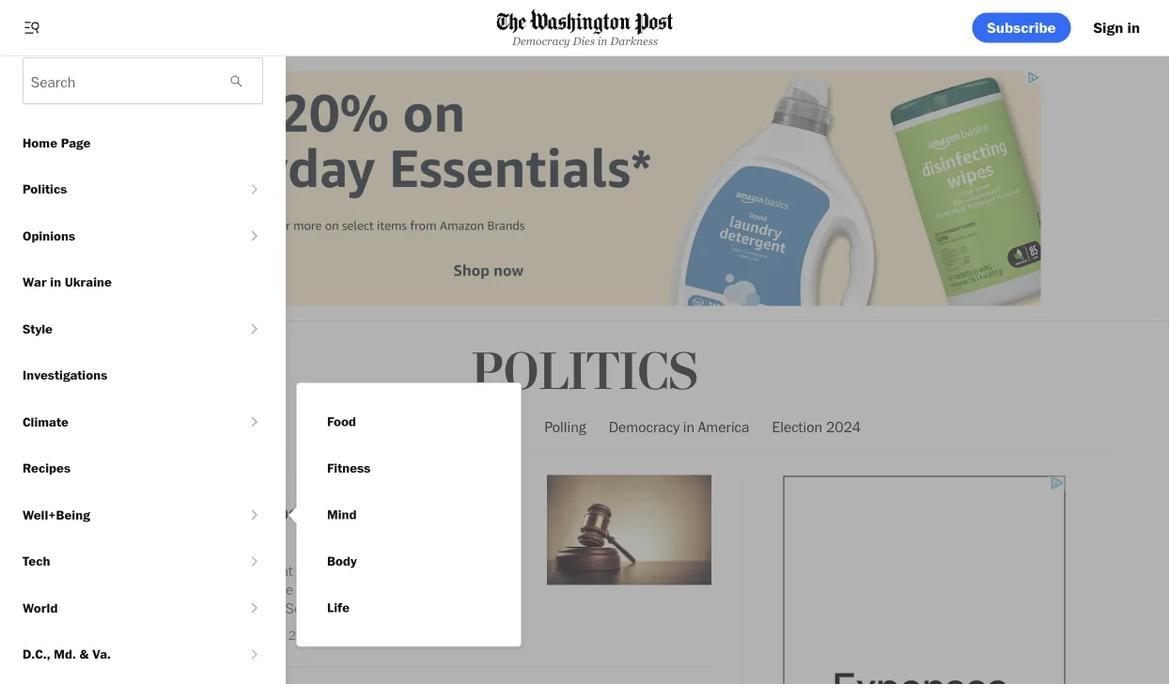 Task type: describe. For each thing, give the bounding box(es) containing it.
in for war in ukraine
[[50, 274, 61, 290]]

2023
[[288, 628, 319, 643]]

politics
[[23, 181, 67, 197]]

home page
[[23, 134, 91, 150]]

mind link
[[312, 492, 372, 538]]

on
[[494, 562, 510, 580]]

between
[[94, 599, 148, 618]]

sign
[[1094, 18, 1124, 37]]

2 horizontal spatial the
[[273, 580, 294, 599]]

mind
[[327, 507, 357, 523]]

politics link
[[472, 341, 699, 405]]

home
[[23, 134, 57, 150]]

white
[[175, 599, 211, 618]]

d.c., md. & va.
[[23, 646, 111, 662]]

november 15, 2023
[[208, 628, 319, 643]]

dies
[[573, 34, 595, 47]]

tech
[[23, 553, 50, 569]]

in for democracy in america
[[683, 418, 695, 436]]

2024
[[826, 418, 861, 436]]

climate
[[23, 414, 68, 430]]

investigations
[[23, 367, 107, 383]]

democracy for democracy in america
[[609, 418, 680, 436]]

of
[[184, 580, 196, 599]]

court
[[146, 580, 180, 599]]

would
[[183, 562, 220, 580]]

war
[[23, 274, 47, 290]]

fitness
[[327, 460, 371, 476]]

amid
[[366, 580, 398, 599]]

sections navigation element
[[0, 56, 286, 684]]

that
[[297, 562, 322, 580]]

tech link
[[0, 538, 246, 585]]

the 202s link
[[464, 402, 522, 452]]

a
[[255, 562, 262, 580]]

md.
[[54, 646, 76, 662]]

war in ukraine link
[[0, 259, 286, 306]]

take
[[223, 562, 251, 580]]

1 horizontal spatial for
[[422, 562, 439, 580]]

home page link
[[0, 119, 286, 166]]

has
[[325, 562, 348, 580]]

1 vertical spatial advertisement region
[[784, 476, 1066, 684]]

style
[[23, 321, 53, 337]]

months
[[443, 562, 490, 580]]

biden administration link
[[309, 402, 441, 452]]

food link
[[312, 399, 371, 445]]

election
[[772, 418, 823, 436]]

and
[[258, 599, 282, 618]]

nominates
[[155, 499, 254, 526]]

world link
[[0, 585, 246, 631]]

recipes
[[23, 460, 71, 476]]

opinions
[[23, 228, 75, 244]]

politics link
[[0, 166, 246, 212]]

disagreement
[[401, 580, 488, 599]]

0 vertical spatial advertisement region
[[129, 71, 1041, 306]]

dialog containing food
[[286, 383, 522, 647]]

seat
[[266, 562, 293, 580]]

well+being link
[[0, 492, 246, 538]]

polling
[[545, 418, 586, 436]]

democracy in america
[[609, 418, 750, 436]]

in for sign in
[[1128, 18, 1141, 37]]

labor
[[260, 499, 309, 526]]

&
[[79, 646, 89, 662]]

0 horizontal spatial the
[[94, 580, 114, 599]]

democracy dies in darkness
[[512, 34, 658, 47]]

biden nominates labor lawyer nicole berner to 4th circuit
[[94, 499, 515, 551]]

investigations link
[[0, 352, 286, 399]]



Task type: vqa. For each thing, say whether or not it's contained in the screenshot.
the Password password field
no



Task type: locate. For each thing, give the bounding box(es) containing it.
the down seat
[[273, 580, 294, 599]]

in inside democracy dies in darkness link
[[598, 34, 608, 47]]

well+being
[[23, 507, 90, 523]]

world
[[23, 600, 58, 616]]

biden
[[309, 418, 346, 436], [94, 499, 150, 526]]

4th inside biden nominates labor lawyer nicole berner to 4th circuit
[[117, 524, 149, 551]]

democracy right polling
[[609, 418, 680, 436]]

in right the war on the top left of the page
[[50, 274, 61, 290]]

polling link
[[545, 402, 586, 452]]

berner up court
[[136, 562, 179, 580]]

nicole up u.s.
[[94, 562, 133, 580]]

appeals
[[199, 580, 249, 599]]

1 horizontal spatial berner
[[448, 499, 515, 526]]

the down court
[[151, 599, 172, 618]]

1 horizontal spatial circuit
[[322, 580, 363, 599]]

None search field
[[23, 57, 263, 104], [24, 58, 217, 103], [23, 57, 263, 104], [24, 58, 217, 103]]

body
[[327, 553, 357, 569]]

life link
[[312, 585, 365, 631]]

the
[[464, 418, 485, 436]]

d.c., md. & va. link
[[0, 631, 246, 678]]

circuit inside nicole berner would take a seat that has been open for months on the u.s. court of appeals for the 4th circuit amid disagreement between the white house and senate.
[[322, 580, 363, 599]]

biden administration
[[309, 418, 441, 436]]

democracy in america link
[[609, 402, 750, 452]]

biden for biden nominates labor lawyer nicole berner to 4th circuit
[[94, 499, 150, 526]]

search and browse sections image
[[23, 18, 41, 37]]

1 horizontal spatial biden
[[309, 418, 346, 436]]

0 horizontal spatial democracy
[[512, 34, 570, 47]]

for
[[422, 562, 439, 580], [253, 580, 270, 599]]

biden inside 'link'
[[309, 418, 346, 436]]

opinions link
[[0, 212, 246, 259]]

1 vertical spatial democracy
[[609, 418, 680, 436]]

0 vertical spatial berner
[[448, 499, 515, 526]]

november
[[208, 628, 265, 643]]

1 horizontal spatial 4th
[[297, 580, 319, 599]]

house
[[214, 599, 255, 618]]

primary element
[[0, 0, 1171, 56]]

0 vertical spatial for
[[422, 562, 439, 580]]

0 horizontal spatial circuit
[[154, 524, 218, 551]]

for down the a
[[253, 580, 270, 599]]

u.s.
[[118, 580, 142, 599]]

administration
[[349, 418, 441, 436]]

sign in link
[[1079, 13, 1156, 43]]

democracy
[[512, 34, 570, 47], [609, 418, 680, 436]]

democracy inside primary element
[[512, 34, 570, 47]]

0 horizontal spatial for
[[253, 580, 270, 599]]

fitness link
[[312, 445, 386, 492]]

subscribe link
[[972, 13, 1071, 43]]

politics
[[472, 341, 699, 405]]

0 horizontal spatial nicole
[[94, 562, 133, 580]]

berner up months
[[448, 499, 515, 526]]

in left america
[[683, 418, 695, 436]]

15,
[[268, 628, 285, 643]]

the 202s
[[464, 418, 522, 436]]

biden up tech link
[[94, 499, 150, 526]]

dialog
[[286, 383, 522, 647]]

ukraine
[[65, 274, 112, 290]]

0 horizontal spatial berner
[[136, 562, 179, 580]]

0 vertical spatial biden
[[309, 418, 346, 436]]

1 horizontal spatial nicole
[[383, 499, 443, 526]]

biden up fitness
[[309, 418, 346, 436]]

food
[[327, 414, 356, 430]]

page
[[61, 134, 91, 150]]

style link
[[0, 306, 246, 352]]

in inside war in ukraine link
[[50, 274, 61, 290]]

nicole berner would take a seat that has been open for months on the u.s. court of appeals for the 4th circuit amid disagreement between the white house and senate.
[[94, 562, 510, 618]]

berner inside biden nominates labor lawyer nicole berner to 4th circuit
[[448, 499, 515, 526]]

recipes link
[[0, 445, 286, 492]]

democracy dies in darkness link
[[497, 9, 674, 47]]

1 vertical spatial for
[[253, 580, 270, 599]]

circuit up would
[[154, 524, 218, 551]]

darkness
[[610, 34, 658, 47]]

democracy left dies
[[512, 34, 570, 47]]

democracy for democracy dies in darkness
[[512, 34, 570, 47]]

nicole inside biden nominates labor lawyer nicole berner to 4th circuit
[[383, 499, 443, 526]]

1 vertical spatial biden
[[94, 499, 150, 526]]

lawyer
[[314, 499, 378, 526]]

advertisement region
[[129, 71, 1041, 306], [784, 476, 1066, 684]]

circuit up life
[[322, 580, 363, 599]]

1 horizontal spatial the
[[151, 599, 172, 618]]

biden inside biden nominates labor lawyer nicole berner to 4th circuit
[[94, 499, 150, 526]]

nicole inside nicole berner would take a seat that has been open for months on the u.s. court of appeals for the 4th circuit amid disagreement between the white house and senate.
[[94, 562, 133, 580]]

tagline, democracy dies in darkness element
[[497, 34, 674, 47]]

0 vertical spatial democracy
[[512, 34, 570, 47]]

war in ukraine
[[23, 274, 112, 290]]

1 vertical spatial circuit
[[322, 580, 363, 599]]

202s
[[489, 418, 522, 436]]

4th
[[117, 524, 149, 551], [297, 580, 319, 599]]

in inside democracy in america 'link'
[[683, 418, 695, 436]]

open
[[387, 562, 419, 580]]

nicole
[[383, 499, 443, 526], [94, 562, 133, 580]]

life
[[327, 600, 350, 616]]

been
[[352, 562, 384, 580]]

0 horizontal spatial biden
[[94, 499, 150, 526]]

biden for biden administration
[[309, 418, 346, 436]]

0 vertical spatial 4th
[[117, 524, 149, 551]]

0 horizontal spatial 4th
[[117, 524, 149, 551]]

circuit
[[154, 524, 218, 551], [322, 580, 363, 599]]

for up "disagreement"
[[422, 562, 439, 580]]

circuit inside biden nominates labor lawyer nicole berner to 4th circuit
[[154, 524, 218, 551]]

sign in
[[1094, 18, 1141, 37]]

1 vertical spatial nicole
[[94, 562, 133, 580]]

body link
[[312, 538, 372, 585]]

4th right the "to"
[[117, 524, 149, 551]]

climate link
[[0, 399, 246, 445]]

in right sign
[[1128, 18, 1141, 37]]

4th down that
[[297, 580, 319, 599]]

america
[[698, 418, 750, 436]]

the
[[94, 580, 114, 599], [273, 580, 294, 599], [151, 599, 172, 618]]

the up between
[[94, 580, 114, 599]]

subscribe
[[988, 18, 1056, 37]]

election 2024 link
[[772, 402, 861, 452]]

berner
[[448, 499, 515, 526], [136, 562, 179, 580]]

1 vertical spatial 4th
[[297, 580, 319, 599]]

senate.
[[286, 599, 334, 618]]

0 vertical spatial nicole
[[383, 499, 443, 526]]

va.
[[92, 646, 111, 662]]

d.c.,
[[23, 646, 50, 662]]

nicole up open
[[383, 499, 443, 526]]

in right dies
[[598, 34, 608, 47]]

berner inside nicole berner would take a seat that has been open for months on the u.s. court of appeals for the 4th circuit amid disagreement between the white house and senate.
[[136, 562, 179, 580]]

election 2024
[[772, 418, 861, 436]]

1 horizontal spatial democracy
[[609, 418, 680, 436]]

in inside "sign in" link
[[1128, 18, 1141, 37]]

1 vertical spatial berner
[[136, 562, 179, 580]]

the washington post homepage. image
[[497, 9, 674, 35]]

4th inside nicole berner would take a seat that has been open for months on the u.s. court of appeals for the 4th circuit amid disagreement between the white house and senate.
[[297, 580, 319, 599]]

biden nominates labor lawyer nicole berner to 4th circuit link
[[94, 499, 532, 554]]

0 vertical spatial circuit
[[154, 524, 218, 551]]

to
[[94, 524, 112, 551]]

democracy inside 'link'
[[609, 418, 680, 436]]



